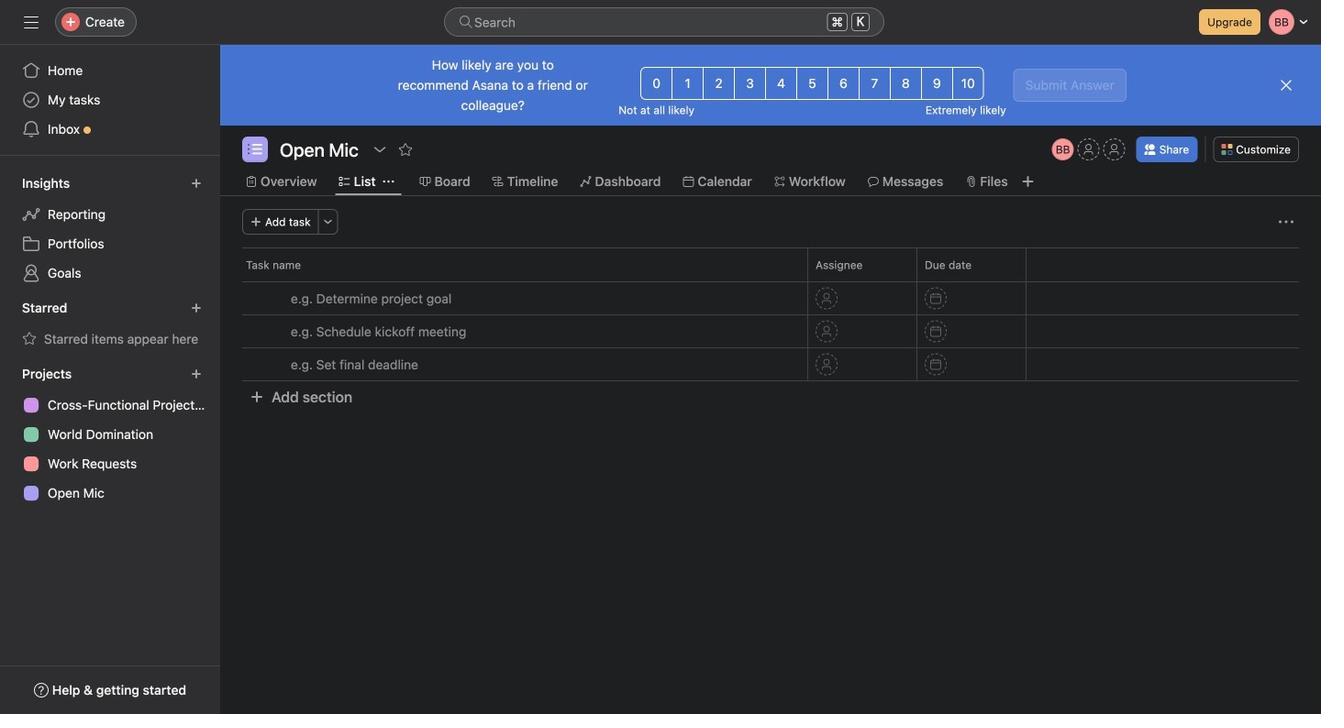 Task type: vqa. For each thing, say whether or not it's contained in the screenshot.
Team dropdown button
no



Task type: locate. For each thing, give the bounding box(es) containing it.
None text field
[[275, 137, 363, 162]]

row
[[220, 248, 1321, 282], [242, 281, 1299, 283], [220, 282, 1321, 316], [220, 315, 1321, 349], [220, 348, 1321, 382]]

global element
[[0, 45, 220, 155]]

projects element
[[0, 358, 220, 512]]

option group
[[641, 67, 984, 100]]

dismiss image
[[1279, 78, 1294, 93]]

starred element
[[0, 292, 220, 358]]

new project or portfolio image
[[191, 369, 202, 380]]

None field
[[444, 7, 885, 37]]

add items to starred image
[[191, 303, 202, 314]]

None radio
[[703, 67, 735, 100], [734, 67, 766, 100], [765, 67, 797, 100], [797, 67, 829, 100], [859, 67, 891, 100], [952, 67, 984, 100], [703, 67, 735, 100], [734, 67, 766, 100], [765, 67, 797, 100], [797, 67, 829, 100], [859, 67, 891, 100], [952, 67, 984, 100]]

None radio
[[641, 67, 673, 100], [672, 67, 704, 100], [828, 67, 860, 100], [890, 67, 922, 100], [921, 67, 953, 100], [641, 67, 673, 100], [672, 67, 704, 100], [828, 67, 860, 100], [890, 67, 922, 100], [921, 67, 953, 100]]



Task type: describe. For each thing, give the bounding box(es) containing it.
list image
[[248, 142, 262, 157]]

manage project members image
[[1052, 139, 1074, 161]]

show options image
[[372, 142, 387, 157]]

hide sidebar image
[[24, 15, 39, 29]]

Search tasks, projects, and more text field
[[444, 7, 885, 37]]

insights element
[[0, 167, 220, 292]]

tab actions image
[[383, 176, 394, 187]]

new insights image
[[191, 178, 202, 189]]

add to starred image
[[398, 142, 413, 157]]

more actions image
[[323, 217, 334, 228]]



